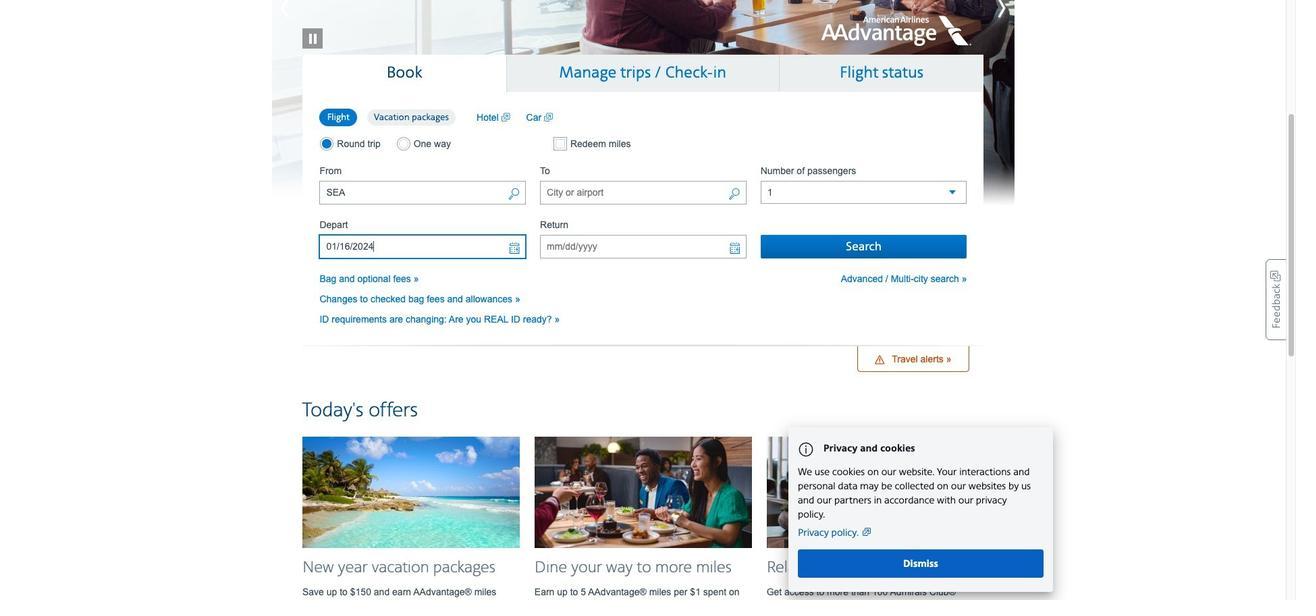 Task type: describe. For each thing, give the bounding box(es) containing it.
pause slideshow image
[[302, 8, 323, 48]]

city or airport text field for search image
[[540, 181, 747, 205]]

leave feedback, opens external site in new window image
[[1267, 259, 1287, 340]]

2 option group from the top
[[320, 137, 526, 151]]

mm/dd/yyyy text field
[[320, 235, 526, 259]]

2 newpage image from the left
[[544, 111, 553, 124]]

aadvantage program updates for 2024. opens another site in a new window that may not meet accessibility guidelines. image
[[272, 0, 1015, 210]]

next slide image
[[954, 0, 1015, 25]]

2 tab from the left
[[507, 54, 780, 92]]

search image
[[508, 187, 520, 203]]

previous slide image
[[272, 0, 333, 25]]



Task type: vqa. For each thing, say whether or not it's contained in the screenshot.
1st City or airport text field from left
yes



Task type: locate. For each thing, give the bounding box(es) containing it.
1 horizontal spatial city or airport text field
[[540, 181, 747, 205]]

3 tab from the left
[[780, 54, 985, 92]]

1 city or airport text field from the left
[[320, 181, 526, 205]]

tab
[[303, 54, 507, 92], [507, 54, 780, 92], [780, 54, 985, 92]]

mm/dd/yyyy text field
[[540, 235, 747, 259]]

option group
[[320, 108, 463, 127], [320, 137, 526, 151]]

city or airport text field for search icon
[[320, 181, 526, 205]]

city or airport text field up mm/dd/yyyy text field
[[320, 181, 526, 205]]

tab list
[[303, 54, 985, 92]]

1 vertical spatial option group
[[320, 137, 526, 151]]

City or airport text field
[[320, 181, 526, 205], [540, 181, 747, 205]]

city or airport text field up mm/dd/yyyy text box
[[540, 181, 747, 205]]

newpage image
[[502, 111, 510, 124], [544, 111, 553, 124]]

1 newpage image from the left
[[502, 111, 510, 124]]

1 tab from the left
[[303, 54, 507, 92]]

1 option group from the top
[[320, 108, 463, 127]]

0 horizontal spatial city or airport text field
[[320, 181, 526, 205]]

0 vertical spatial option group
[[320, 108, 463, 127]]

0 horizontal spatial newpage image
[[502, 111, 510, 124]]

2 city or airport text field from the left
[[540, 181, 747, 205]]

1 horizontal spatial newpage image
[[544, 111, 553, 124]]

None submit
[[761, 235, 968, 259]]

search image
[[729, 187, 741, 203]]



